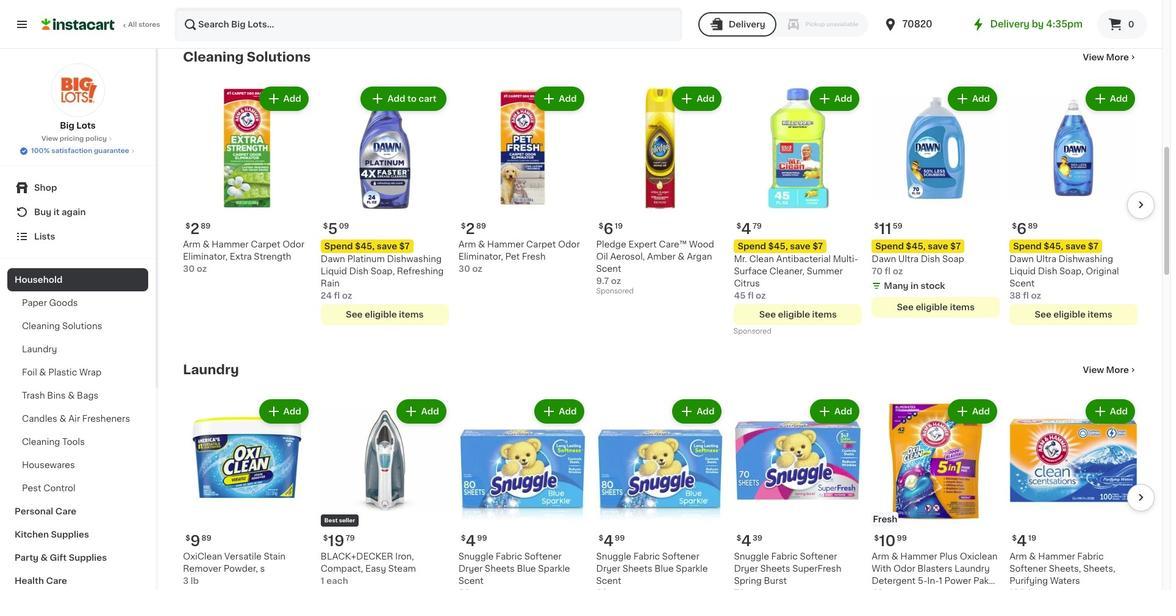 Task type: locate. For each thing, give the bounding box(es) containing it.
0 horizontal spatial 99
[[477, 536, 487, 543]]

2 item carousel region from the top
[[166, 392, 1155, 591]]

surface
[[735, 267, 768, 276]]

gift
[[50, 554, 67, 563]]

1 horizontal spatial 19
[[615, 223, 623, 230]]

1 $45, from the left
[[355, 242, 375, 251]]

$ 2 89 up arm & hammer carpet odor eliminator, pet fresh 30 oz in the left of the page
[[461, 222, 486, 236]]

0 horizontal spatial dawn
[[321, 255, 345, 263]]

hammer inside arm & hammer carpet odor eliminator, extra strength 30 oz
[[212, 240, 249, 249]]

hammer up waters
[[1039, 553, 1076, 562]]

trash bins & bags
[[22, 392, 99, 400]]

1 vertical spatial view more link
[[1084, 364, 1138, 376]]

30 inside arm & hammer carpet odor eliminator, extra strength 30 oz
[[183, 265, 195, 273]]

hammer inside arm & hammer plus oxiclean with odor blasters laundry detergent 5-in-1 power paks, ct (packaging may vary)
[[901, 553, 938, 562]]

fl
[[885, 267, 891, 276], [334, 291, 340, 300], [748, 291, 754, 300], [1024, 291, 1030, 300]]

89 up dawn ultra dishwashing liquid dish soap, original scent 38 fl oz
[[1029, 223, 1039, 230]]

0 horizontal spatial sheets
[[485, 565, 515, 574]]

1 horizontal spatial delivery
[[991, 20, 1030, 29]]

sheets,
[[1050, 565, 1082, 574], [1084, 565, 1116, 574]]

0 horizontal spatial snuggle
[[459, 553, 494, 562]]

2 $ 2 89 from the left
[[461, 222, 486, 236]]

multi-
[[834, 255, 859, 263]]

sparkle
[[538, 565, 570, 574], [676, 565, 708, 574]]

scent
[[597, 265, 622, 273], [1010, 279, 1035, 288], [459, 578, 484, 586], [597, 578, 622, 586]]

buy it again
[[34, 208, 86, 217]]

odor for arm & hammer carpet odor eliminator, pet fresh
[[558, 240, 580, 249]]

carpet inside arm & hammer carpet odor eliminator, extra strength 30 oz
[[251, 240, 281, 249]]

softener
[[525, 553, 562, 562], [663, 553, 700, 562], [800, 553, 838, 562], [1010, 565, 1048, 574]]

hammer up extra
[[212, 240, 249, 249]]

fl right 38
[[1024, 291, 1030, 300]]

care
[[55, 508, 76, 516], [46, 577, 67, 586]]

sheets inside snuggle fabric softener dryer sheets superfresh spring  burst
[[761, 565, 791, 574]]

soap, inside dawn platinum dishwashing liquid dish soap, refreshing rain 24 fl oz
[[371, 267, 395, 276]]

dish down platinum
[[349, 267, 369, 276]]

ultra inside dawn ultra dish soap 70 fl oz
[[899, 255, 919, 263]]

fl inside mr. clean antibacterial multi- surface cleaner, summer citrus 45 fl oz
[[748, 291, 754, 300]]

1
[[321, 578, 325, 586], [939, 578, 943, 586]]

1 horizontal spatial 99
[[615, 536, 625, 543]]

1 horizontal spatial dawn
[[872, 255, 897, 263]]

solutions
[[247, 50, 311, 63], [62, 322, 102, 331]]

dish inside dawn platinum dishwashing liquid dish soap, refreshing rain 24 fl oz
[[349, 267, 369, 276]]

lists
[[34, 233, 55, 241]]

softener inside snuggle fabric softener dryer sheets superfresh spring  burst
[[800, 553, 838, 562]]

hammer up blasters
[[901, 553, 938, 562]]

2 99 from the left
[[615, 536, 625, 543]]

2 carpet from the left
[[527, 240, 556, 249]]

plastic
[[48, 369, 77, 377]]

ultra inside dawn ultra dishwashing liquid dish soap, original scent 38 fl oz
[[1037, 255, 1057, 263]]

see eligible items for 4
[[760, 310, 837, 319]]

45
[[735, 291, 746, 300]]

1 horizontal spatial blue
[[655, 565, 674, 574]]

0 horizontal spatial eliminator,
[[183, 252, 228, 261]]

eligible for 4
[[779, 310, 811, 319]]

89 right 9 in the left of the page
[[202, 536, 212, 543]]

4 $45, from the left
[[1044, 242, 1064, 251]]

arm inside arm & hammer carpet odor eliminator, pet fresh 30 oz
[[459, 240, 476, 249]]

trash
[[22, 392, 45, 400]]

view for 6
[[1084, 53, 1105, 61]]

0 horizontal spatial 79
[[346, 536, 355, 543]]

items for 11
[[951, 303, 975, 312]]

1 horizontal spatial $ 2 89
[[461, 222, 486, 236]]

candles
[[22, 415, 57, 424]]

4 fabric from the left
[[1078, 553, 1105, 562]]

dish for 5
[[349, 267, 369, 276]]

0 horizontal spatial laundry link
[[7, 338, 148, 361]]

2 horizontal spatial dawn
[[1010, 255, 1035, 263]]

70820 button
[[884, 7, 957, 42]]

it
[[54, 208, 60, 217]]

1 horizontal spatial sheets,
[[1084, 565, 1116, 574]]

1 horizontal spatial eliminator,
[[459, 252, 503, 261]]

dish inside dawn ultra dishwashing liquid dish soap, original scent 38 fl oz
[[1039, 267, 1058, 276]]

1 view more link from the top
[[1084, 51, 1138, 63]]

save
[[377, 242, 397, 251], [791, 242, 811, 251], [928, 242, 949, 251], [1066, 242, 1087, 251]]

odor inside arm & hammer carpet odor eliminator, extra strength 30 oz
[[283, 240, 305, 249]]

item carousel region containing 9
[[166, 392, 1155, 591]]

& for party & gift supplies
[[41, 554, 48, 563]]

89 inside $ 9 89
[[202, 536, 212, 543]]

see down dawn platinum dishwashing liquid dish soap, refreshing rain 24 fl oz
[[346, 310, 363, 319]]

fl inside dawn platinum dishwashing liquid dish soap, refreshing rain 24 fl oz
[[334, 291, 340, 300]]

arm inside arm & hammer plus oxiclean with odor blasters laundry detergent 5-in-1 power paks, ct (packaging may vary)
[[872, 553, 890, 562]]

2 more from the top
[[1107, 366, 1130, 374]]

items for 4
[[813, 310, 837, 319]]

1 liquid from the left
[[321, 267, 347, 276]]

1 dishwashing from the left
[[387, 255, 442, 263]]

household link
[[7, 269, 148, 292]]

fl right 24
[[334, 291, 340, 300]]

$7 up refreshing
[[400, 242, 410, 251]]

spend down $ 6 89
[[1014, 242, 1042, 251]]

30 for arm & hammer carpet odor eliminator, pet fresh 30 oz
[[459, 265, 470, 273]]

paper goods
[[22, 299, 78, 308]]

1 vertical spatial laundry
[[183, 364, 239, 376]]

care down gift
[[46, 577, 67, 586]]

supplies inside "link"
[[51, 531, 89, 540]]

see eligible items for 11
[[898, 303, 975, 312]]

0 horizontal spatial 19
[[328, 535, 345, 549]]

0 horizontal spatial dishwashing
[[387, 255, 442, 263]]

eliminator, left pet
[[459, 252, 503, 261]]

0 horizontal spatial snuggle fabric softener dryer sheets blue sparkle scent
[[459, 553, 570, 586]]

see eligible items for 6
[[1035, 310, 1113, 319]]

3 dawn from the left
[[1010, 255, 1035, 263]]

fresh right pet
[[522, 252, 546, 261]]

personal care
[[15, 508, 76, 516]]

liquid up rain
[[321, 267, 347, 276]]

1 horizontal spatial liquid
[[1010, 267, 1037, 276]]

see eligible items down mr. clean antibacterial multi- surface cleaner, summer citrus 45 fl oz
[[760, 310, 837, 319]]

1 sheets, from the left
[[1050, 565, 1082, 574]]

view more for spend $45, save $7
[[1084, 53, 1130, 61]]

spend
[[325, 242, 353, 251], [738, 242, 767, 251], [876, 242, 905, 251], [1014, 242, 1042, 251]]

odor inside arm & hammer carpet odor eliminator, pet fresh 30 oz
[[558, 240, 580, 249]]

$ 2 89
[[186, 222, 211, 236], [461, 222, 486, 236]]

2 horizontal spatial dish
[[1039, 267, 1058, 276]]

sponsored badge image down 9.7
[[597, 288, 634, 295]]

0 vertical spatial cleaning solutions
[[183, 50, 311, 63]]

spend down $ 11 59
[[876, 242, 905, 251]]

2 view more link from the top
[[1084, 364, 1138, 376]]

$7 up the soap
[[951, 242, 961, 251]]

2 view more from the top
[[1084, 366, 1130, 374]]

ultra up many in stock
[[899, 255, 919, 263]]

1 1 from the left
[[321, 578, 325, 586]]

arm for arm & hammer carpet odor eliminator, pet fresh 30 oz
[[459, 240, 476, 249]]

oxiclean
[[961, 553, 998, 562]]

spend for 6
[[1014, 242, 1042, 251]]

1 horizontal spatial sheets
[[623, 565, 653, 574]]

odor inside arm & hammer plus oxiclean with odor blasters laundry detergent 5-in-1 power paks, ct (packaging may vary)
[[894, 565, 916, 574]]

strength
[[254, 252, 291, 261]]

0 vertical spatial laundry
[[22, 345, 57, 354]]

see up 70820
[[898, 8, 914, 17]]

paper goods link
[[7, 292, 148, 315]]

1 horizontal spatial 30
[[459, 265, 470, 273]]

soap, for 5
[[371, 267, 395, 276]]

0 horizontal spatial sparkle
[[538, 565, 570, 574]]

1 spend from the left
[[325, 242, 353, 251]]

more for spend $45, save $7
[[1107, 53, 1130, 61]]

fresh up 10
[[874, 516, 898, 525]]

item carousel region for laundry
[[166, 392, 1155, 591]]

& for foil & plastic wrap
[[39, 369, 46, 377]]

79 up clean
[[753, 223, 762, 230]]

2 30 from the left
[[459, 265, 470, 273]]

spend for 4
[[738, 242, 767, 251]]

$ 2 89 for arm & hammer carpet odor eliminator, extra strength
[[186, 222, 211, 236]]

citrus
[[735, 279, 760, 288]]

oz
[[197, 265, 207, 273], [473, 265, 483, 273], [893, 267, 904, 276], [611, 277, 622, 285], [342, 291, 352, 300], [756, 291, 766, 300], [1032, 291, 1042, 300]]

hammer up pet
[[488, 240, 524, 249]]

liquid for 6
[[1010, 267, 1037, 276]]

sponsored badge image down the 45
[[735, 328, 771, 335]]

79 inside $ 19 79
[[346, 536, 355, 543]]

0 vertical spatial more
[[1107, 53, 1130, 61]]

1 vertical spatial view more
[[1084, 366, 1130, 374]]

89 inside $ 6 89
[[1029, 223, 1039, 230]]

remover
[[183, 565, 222, 574]]

see eligible items down dawn ultra dishwashing liquid dish soap, original scent 38 fl oz
[[1035, 310, 1113, 319]]

care down the control at the left of page
[[55, 508, 76, 516]]

0 horizontal spatial cleaning solutions
[[22, 322, 102, 331]]

scent inside dawn ultra dishwashing liquid dish soap, original scent 38 fl oz
[[1010, 279, 1035, 288]]

3 sheets from the left
[[761, 565, 791, 574]]

dryer
[[459, 565, 483, 574], [597, 565, 621, 574], [735, 565, 759, 574]]

supplies up party & gift supplies link
[[51, 531, 89, 540]]

product group containing 5
[[321, 84, 449, 325]]

$7 up 'original' on the top of the page
[[1089, 242, 1099, 251]]

1 30 from the left
[[183, 265, 195, 273]]

1 2 from the left
[[190, 222, 200, 236]]

2 liquid from the left
[[1010, 267, 1037, 276]]

2 fabric from the left
[[634, 553, 660, 562]]

argan
[[687, 252, 713, 261]]

eligible up 70820
[[916, 8, 949, 17]]

1 $ 4 99 from the left
[[461, 535, 487, 549]]

ultra down $ 6 89
[[1037, 255, 1057, 263]]

99
[[477, 536, 487, 543], [615, 536, 625, 543], [898, 536, 908, 543]]

1 horizontal spatial odor
[[558, 240, 580, 249]]

eligible
[[916, 8, 949, 17], [916, 303, 949, 312], [365, 310, 397, 319], [779, 310, 811, 319], [1054, 310, 1086, 319]]

see eligible items down stock
[[898, 303, 975, 312]]

mr.
[[735, 255, 748, 263]]

eliminator, inside arm & hammer carpet odor eliminator, pet fresh 30 oz
[[459, 252, 503, 261]]

3 $7 from the left
[[951, 242, 961, 251]]

party & gift supplies
[[15, 554, 107, 563]]

oz inside arm & hammer carpet odor eliminator, extra strength 30 oz
[[197, 265, 207, 273]]

view for 4
[[1084, 366, 1105, 374]]

& for arm & hammer carpet odor eliminator, pet fresh 30 oz
[[478, 240, 485, 249]]

1 vertical spatial view
[[41, 135, 58, 142]]

0 horizontal spatial solutions
[[62, 322, 102, 331]]

2 vertical spatial cleaning
[[22, 438, 60, 447]]

0 horizontal spatial laundry
[[22, 345, 57, 354]]

89 up arm & hammer carpet odor eliminator, extra strength 30 oz
[[201, 223, 211, 230]]

cleaning solutions link
[[183, 50, 311, 65], [7, 315, 148, 338]]

see eligible items up 70820
[[898, 8, 975, 17]]

& inside arm & hammer carpet odor eliminator, pet fresh 30 oz
[[478, 240, 485, 249]]

0 horizontal spatial 6
[[604, 222, 614, 236]]

2 6 from the left
[[1017, 222, 1027, 236]]

1 horizontal spatial dish
[[921, 255, 941, 263]]

dish left the soap
[[921, 255, 941, 263]]

$45, up clean
[[769, 242, 789, 251]]

by
[[1032, 20, 1045, 29]]

79 inside $ 4 79
[[753, 223, 762, 230]]

dawn down $ 6 89
[[1010, 255, 1035, 263]]

liquid up 38
[[1010, 267, 1037, 276]]

see eligible items button for 4
[[735, 304, 863, 325]]

2 horizontal spatial laundry
[[955, 565, 990, 574]]

3 snuggle from the left
[[735, 553, 770, 562]]

2 up arm & hammer carpet odor eliminator, extra strength 30 oz
[[190, 222, 200, 236]]

1 horizontal spatial carpet
[[527, 240, 556, 249]]

0 vertical spatial 79
[[753, 223, 762, 230]]

2 2 from the left
[[466, 222, 475, 236]]

0 horizontal spatial odor
[[283, 240, 305, 249]]

0 vertical spatial view more link
[[1084, 51, 1138, 63]]

see down many
[[898, 303, 914, 312]]

$ 6 19
[[599, 222, 623, 236]]

odor up the detergent
[[894, 565, 916, 574]]

0 vertical spatial cleaning solutions link
[[183, 50, 311, 65]]

19 up pledge
[[615, 223, 623, 230]]

3 spend $45, save $7 from the left
[[876, 242, 961, 251]]

fl right 70
[[885, 267, 891, 276]]

supplies up health care link
[[69, 554, 107, 563]]

eliminator, inside arm & hammer carpet odor eliminator, extra strength 30 oz
[[183, 252, 228, 261]]

0 horizontal spatial ultra
[[899, 255, 919, 263]]

dishwashing inside dawn ultra dishwashing liquid dish soap, original scent 38 fl oz
[[1059, 255, 1114, 263]]

2 horizontal spatial sheets
[[761, 565, 791, 574]]

1 horizontal spatial laundry
[[183, 364, 239, 376]]

view more
[[1084, 53, 1130, 61], [1084, 366, 1130, 374]]

0 vertical spatial supplies
[[51, 531, 89, 540]]

bins
[[47, 392, 66, 400]]

100% satisfaction guarantee button
[[19, 144, 137, 156]]

party & gift supplies link
[[7, 547, 148, 570]]

dishwashing inside dawn platinum dishwashing liquid dish soap, refreshing rain 24 fl oz
[[387, 255, 442, 263]]

oz inside mr. clean antibacterial multi- surface cleaner, summer citrus 45 fl oz
[[756, 291, 766, 300]]

eliminator, left extra
[[183, 252, 228, 261]]

$ 4 99
[[461, 535, 487, 549], [599, 535, 625, 549]]

sponsored badge image
[[597, 288, 634, 295], [735, 328, 771, 335]]

hammer inside "arm & hammer fabric softener sheets,  sheets, purifying waters"
[[1039, 553, 1076, 562]]

$ inside $ 6 89
[[1013, 223, 1017, 230]]

soap, left 'original' on the top of the page
[[1060, 267, 1084, 276]]

powder,
[[224, 565, 258, 574]]

0 vertical spatial item carousel region
[[166, 79, 1155, 343]]

carpet for fresh
[[527, 240, 556, 249]]

2 horizontal spatial dryer
[[735, 565, 759, 574]]

3 99 from the left
[[898, 536, 908, 543]]

0 horizontal spatial 1
[[321, 578, 325, 586]]

89 for arm & hammer carpet odor eliminator, extra strength
[[201, 223, 211, 230]]

2
[[190, 222, 200, 236], [466, 222, 475, 236]]

fl for 4
[[748, 291, 754, 300]]

$7 up antibacterial at top
[[813, 242, 824, 251]]

1 horizontal spatial sparkle
[[676, 565, 708, 574]]

$ 10 99
[[875, 535, 908, 549]]

liquid inside dawn platinum dishwashing liquid dish soap, refreshing rain 24 fl oz
[[321, 267, 347, 276]]

1 eliminator, from the left
[[183, 252, 228, 261]]

arm
[[183, 240, 201, 249], [459, 240, 476, 249], [872, 553, 890, 562], [1010, 553, 1028, 562]]

snuggle fabric softener dryer sheets blue sparkle scent
[[459, 553, 570, 586], [597, 553, 708, 586]]

product group
[[183, 84, 311, 275], [321, 84, 449, 325], [459, 84, 587, 275], [597, 84, 725, 298], [735, 84, 863, 338], [872, 84, 1000, 318], [1010, 84, 1138, 325], [183, 397, 311, 588], [321, 397, 449, 588], [459, 397, 587, 591], [597, 397, 725, 591], [735, 397, 863, 591], [872, 397, 1000, 591], [1010, 397, 1138, 591]]

1 vertical spatial item carousel region
[[166, 392, 1155, 591]]

dawn inside dawn platinum dishwashing liquid dish soap, refreshing rain 24 fl oz
[[321, 255, 345, 263]]

spend $45, save $7 up dawn ultra dish soap 70 fl oz
[[876, 242, 961, 251]]

1 blue from the left
[[517, 565, 536, 574]]

& inside "pledge expert care™ wood oil aerosol, amber & argan scent 9.7 oz"
[[678, 252, 685, 261]]

1 horizontal spatial soap,
[[1060, 267, 1084, 276]]

soap, inside dawn ultra dishwashing liquid dish soap, original scent 38 fl oz
[[1060, 267, 1084, 276]]

see eligible items for 5
[[346, 310, 424, 319]]

2 for arm & hammer carpet odor eliminator, pet fresh
[[466, 222, 475, 236]]

eligible down dawn ultra dishwashing liquid dish soap, original scent 38 fl oz
[[1054, 310, 1086, 319]]

dishwashing for 5
[[387, 255, 442, 263]]

arm & hammer fabric softener sheets,  sheets, purifying waters
[[1010, 553, 1116, 586]]

1 horizontal spatial 2
[[466, 222, 475, 236]]

1 vertical spatial care
[[46, 577, 67, 586]]

$45, up platinum
[[355, 242, 375, 251]]

add to cart
[[388, 94, 437, 103]]

see eligible items
[[898, 8, 975, 17], [898, 303, 975, 312], [346, 310, 424, 319], [760, 310, 837, 319], [1035, 310, 1113, 319]]

spend $45, save $7 for 6
[[1014, 242, 1099, 251]]

& inside arm & hammer carpet odor eliminator, extra strength 30 oz
[[203, 240, 210, 249]]

19 up the purifying
[[1029, 536, 1037, 543]]

vary)
[[956, 590, 978, 591]]

1 save from the left
[[377, 242, 397, 251]]

purifying
[[1010, 578, 1049, 586]]

89 up arm & hammer carpet odor eliminator, pet fresh 30 oz in the left of the page
[[477, 223, 486, 230]]

1 vertical spatial fresh
[[874, 516, 898, 525]]

save up antibacterial at top
[[791, 242, 811, 251]]

0 horizontal spatial sheets,
[[1050, 565, 1082, 574]]

3 fabric from the left
[[772, 553, 798, 562]]

3 dryer from the left
[[735, 565, 759, 574]]

cleaning for cleaning tools link
[[22, 438, 60, 447]]

save up the soap
[[928, 242, 949, 251]]

$ 2 89 up arm & hammer carpet odor eliminator, extra strength 30 oz
[[186, 222, 211, 236]]

pest control link
[[7, 477, 148, 500]]

2 soap, from the left
[[1060, 267, 1084, 276]]

platinum
[[348, 255, 385, 263]]

personal
[[15, 508, 53, 516]]

candles & air fresheners
[[22, 415, 130, 424]]

4 spend $45, save $7 from the left
[[1014, 242, 1099, 251]]

1 vertical spatial more
[[1107, 366, 1130, 374]]

arm inside arm & hammer carpet odor eliminator, extra strength 30 oz
[[183, 240, 201, 249]]

versatile
[[225, 553, 262, 562]]

s
[[260, 565, 265, 574]]

0 vertical spatial fresh
[[522, 252, 546, 261]]

dish for 6
[[1039, 267, 1058, 276]]

1 6 from the left
[[604, 222, 614, 236]]

2 dryer from the left
[[597, 565, 621, 574]]

ultra for dishwashing
[[1037, 255, 1057, 263]]

30 inside arm & hammer carpet odor eliminator, pet fresh 30 oz
[[459, 265, 470, 273]]

1 horizontal spatial ultra
[[1037, 255, 1057, 263]]

oz inside "pledge expert care™ wood oil aerosol, amber & argan scent 9.7 oz"
[[611, 277, 622, 285]]

fl inside dawn ultra dishwashing liquid dish soap, original scent 38 fl oz
[[1024, 291, 1030, 300]]

dawn
[[321, 255, 345, 263], [872, 255, 897, 263], [1010, 255, 1035, 263]]

19 inside product group
[[328, 535, 345, 549]]

spend $45, save $7 up clean
[[738, 242, 824, 251]]

0 vertical spatial care
[[55, 508, 76, 516]]

2 vertical spatial laundry
[[955, 565, 990, 574]]

2 sheets from the left
[[623, 565, 653, 574]]

save for 6
[[1066, 242, 1087, 251]]

foil
[[22, 369, 37, 377]]

0 vertical spatial view
[[1084, 53, 1105, 61]]

dawn inside dawn ultra dishwashing liquid dish soap, original scent 38 fl oz
[[1010, 255, 1035, 263]]

3 spend from the left
[[876, 242, 905, 251]]

see for 4
[[760, 310, 776, 319]]

0 vertical spatial view more
[[1084, 53, 1130, 61]]

see down dawn ultra dishwashing liquid dish soap, original scent 38 fl oz
[[1035, 310, 1052, 319]]

0 horizontal spatial liquid
[[321, 267, 347, 276]]

delivery for delivery
[[729, 20, 766, 29]]

carpet for strength
[[251, 240, 281, 249]]

1 left the each
[[321, 578, 325, 586]]

2 $45, from the left
[[769, 242, 789, 251]]

spend up clean
[[738, 242, 767, 251]]

oxiclean versatile stain remover powder,  s 3 lb
[[183, 553, 286, 586]]

dawn ultra dish soap 70 fl oz
[[872, 255, 965, 276]]

oxiclean
[[183, 553, 222, 562]]

see eligible items down dawn platinum dishwashing liquid dish soap, refreshing rain 24 fl oz
[[346, 310, 424, 319]]

dawn up rain
[[321, 255, 345, 263]]

4 $7 from the left
[[1089, 242, 1099, 251]]

delivery inside button
[[729, 20, 766, 29]]

arm for arm & hammer plus oxiclean with odor blasters laundry detergent 5-in-1 power paks, ct (packaging may vary)
[[872, 553, 890, 562]]

goods
[[49, 299, 78, 308]]

dawn up 70
[[872, 255, 897, 263]]

dishwashing up refreshing
[[387, 255, 442, 263]]

2 1 from the left
[[939, 578, 943, 586]]

$7 for 6
[[1089, 242, 1099, 251]]

1 horizontal spatial 6
[[1017, 222, 1027, 236]]

19 inside '$ 4 19'
[[1029, 536, 1037, 543]]

$45, for 11
[[907, 242, 926, 251]]

1 soap, from the left
[[371, 267, 395, 276]]

1 up may
[[939, 578, 943, 586]]

eligible for 11
[[916, 303, 949, 312]]

19 inside $ 6 19
[[615, 223, 623, 230]]

0 horizontal spatial carpet
[[251, 240, 281, 249]]

dishwashing up 'original' on the top of the page
[[1059, 255, 1114, 263]]

best
[[325, 518, 338, 524]]

snuggle
[[459, 553, 494, 562], [597, 553, 632, 562], [735, 553, 770, 562]]

2 $7 from the left
[[813, 242, 824, 251]]

fl right the 45
[[748, 291, 754, 300]]

2 horizontal spatial odor
[[894, 565, 916, 574]]

1 $7 from the left
[[400, 242, 410, 251]]

& inside arm & hammer plus oxiclean with odor blasters laundry detergent 5-in-1 power paks, ct (packaging may vary)
[[892, 553, 899, 562]]

ultra for dish
[[899, 255, 919, 263]]

1 horizontal spatial dishwashing
[[1059, 255, 1114, 263]]

cleaning for the cleaning solutions link to the left
[[22, 322, 60, 331]]

3 save from the left
[[928, 242, 949, 251]]

1 inside arm & hammer plus oxiclean with odor blasters laundry detergent 5-in-1 power paks, ct (packaging may vary)
[[939, 578, 943, 586]]

1 horizontal spatial dryer
[[597, 565, 621, 574]]

2 ultra from the left
[[1037, 255, 1057, 263]]

0 horizontal spatial delivery
[[729, 20, 766, 29]]

19 down "best seller"
[[328, 535, 345, 549]]

hammer for odor
[[901, 553, 938, 562]]

item carousel region containing 2
[[166, 79, 1155, 343]]

1 spend $45, save $7 from the left
[[325, 242, 410, 251]]

0 vertical spatial sponsored badge image
[[597, 288, 634, 295]]

spend $45, save $7 up platinum
[[325, 242, 410, 251]]

2 horizontal spatial 99
[[898, 536, 908, 543]]

arm inside "arm & hammer fabric softener sheets,  sheets, purifying waters"
[[1010, 553, 1028, 562]]

2 spend from the left
[[738, 242, 767, 251]]

oz inside dawn ultra dish soap 70 fl oz
[[893, 267, 904, 276]]

snuggle inside snuggle fabric softener dryer sheets superfresh spring  burst
[[735, 553, 770, 562]]

eligible down dawn platinum dishwashing liquid dish soap, refreshing rain 24 fl oz
[[365, 310, 397, 319]]

eligible down mr. clean antibacterial multi- surface cleaner, summer citrus 45 fl oz
[[779, 310, 811, 319]]

2 blue from the left
[[655, 565, 674, 574]]

0 horizontal spatial fresh
[[522, 252, 546, 261]]

see for 6
[[1035, 310, 1052, 319]]

4 spend from the left
[[1014, 242, 1042, 251]]

0 horizontal spatial 2
[[190, 222, 200, 236]]

1 item carousel region from the top
[[166, 79, 1155, 343]]

dish left 'original' on the top of the page
[[1039, 267, 1058, 276]]

2 eliminator, from the left
[[459, 252, 503, 261]]

4 save from the left
[[1066, 242, 1087, 251]]

2 dishwashing from the left
[[1059, 255, 1114, 263]]

0 horizontal spatial soap,
[[371, 267, 395, 276]]

spend $45, save $7 up dawn ultra dishwashing liquid dish soap, original scent 38 fl oz
[[1014, 242, 1099, 251]]

arm for arm & hammer carpet odor eliminator, extra strength 30 oz
[[183, 240, 201, 249]]

2 vertical spatial view
[[1084, 366, 1105, 374]]

3 $45, from the left
[[907, 242, 926, 251]]

laundry inside arm & hammer plus oxiclean with odor blasters laundry detergent 5-in-1 power paks, ct (packaging may vary)
[[955, 565, 990, 574]]

None search field
[[175, 7, 683, 42]]

1 carpet from the left
[[251, 240, 281, 249]]

1 vertical spatial 79
[[346, 536, 355, 543]]

odor left pledge
[[558, 240, 580, 249]]

& for arm & hammer fabric softener sheets,  sheets, purifying waters
[[1030, 553, 1037, 562]]

1 horizontal spatial 79
[[753, 223, 762, 230]]

1 horizontal spatial snuggle fabric softener dryer sheets blue sparkle scent
[[597, 553, 708, 586]]

1 more from the top
[[1107, 53, 1130, 61]]

see down citrus
[[760, 310, 776, 319]]

product group containing 11
[[872, 84, 1000, 318]]

ct
[[872, 590, 883, 591]]

1 ultra from the left
[[899, 255, 919, 263]]

1 horizontal spatial snuggle
[[597, 553, 632, 562]]

$ 9 89
[[186, 535, 212, 549]]

$45, up dawn ultra dish soap 70 fl oz
[[907, 242, 926, 251]]

save up dawn ultra dishwashing liquid dish soap, original scent 38 fl oz
[[1066, 242, 1087, 251]]

0 vertical spatial cleaning
[[183, 50, 244, 63]]

view more link for 4
[[1084, 364, 1138, 376]]

1 vertical spatial cleaning
[[22, 322, 60, 331]]

carpet inside arm & hammer carpet odor eliminator, pet fresh 30 oz
[[527, 240, 556, 249]]

2 horizontal spatial 19
[[1029, 536, 1037, 543]]

2 dawn from the left
[[872, 255, 897, 263]]

1 horizontal spatial laundry link
[[183, 363, 239, 378]]

1 view more from the top
[[1084, 53, 1130, 61]]

6 for $ 6 89
[[1017, 222, 1027, 236]]

2 horizontal spatial snuggle
[[735, 553, 770, 562]]

spend $45, save $7 for 5
[[325, 242, 410, 251]]

liquid inside dawn ultra dishwashing liquid dish soap, original scent 38 fl oz
[[1010, 267, 1037, 276]]

79 down "seller" at the left of the page
[[346, 536, 355, 543]]

1 horizontal spatial 1
[[939, 578, 943, 586]]

1 dawn from the left
[[321, 255, 345, 263]]

0 horizontal spatial dryer
[[459, 565, 483, 574]]

2 up arm & hammer carpet odor eliminator, pet fresh 30 oz in the left of the page
[[466, 222, 475, 236]]

1 horizontal spatial $ 4 99
[[599, 535, 625, 549]]

item carousel region
[[166, 79, 1155, 343], [166, 392, 1155, 591]]

hammer inside arm & hammer carpet odor eliminator, pet fresh 30 oz
[[488, 240, 524, 249]]

soap, down platinum
[[371, 267, 395, 276]]

rain
[[321, 279, 340, 288]]

0 horizontal spatial $ 2 89
[[186, 222, 211, 236]]

save up platinum
[[377, 242, 397, 251]]

1 vertical spatial cleaning solutions link
[[7, 315, 148, 338]]

2 snuggle fabric softener dryer sheets blue sparkle scent from the left
[[597, 553, 708, 586]]

view
[[1084, 53, 1105, 61], [41, 135, 58, 142], [1084, 366, 1105, 374]]

$ inside the $ 4 39
[[737, 536, 742, 543]]

2 save from the left
[[791, 242, 811, 251]]

eligible down stock
[[916, 303, 949, 312]]

19 for 6
[[615, 223, 623, 230]]

laundry link
[[7, 338, 148, 361], [183, 363, 239, 378]]

89 for arm & hammer carpet odor eliminator, pet fresh
[[477, 223, 486, 230]]

$45, for 6
[[1044, 242, 1064, 251]]

$45, up dawn ultra dishwashing liquid dish soap, original scent 38 fl oz
[[1044, 242, 1064, 251]]

89
[[201, 223, 211, 230], [477, 223, 486, 230], [1029, 223, 1039, 230], [202, 536, 212, 543]]

1 $ 2 89 from the left
[[186, 222, 211, 236]]

satisfaction
[[51, 148, 92, 154]]

items for 5
[[399, 310, 424, 319]]

eliminator,
[[183, 252, 228, 261], [459, 252, 503, 261]]

arm & hammer carpet odor eliminator, extra strength 30 oz
[[183, 240, 305, 273]]

0 horizontal spatial blue
[[517, 565, 536, 574]]

odor up strength
[[283, 240, 305, 249]]

spend down $ 5 09
[[325, 242, 353, 251]]

& inside "arm & hammer fabric softener sheets,  sheets, purifying waters"
[[1030, 553, 1037, 562]]

2 spend $45, save $7 from the left
[[738, 242, 824, 251]]



Task type: vqa. For each thing, say whether or not it's contained in the screenshot.


Task type: describe. For each thing, give the bounding box(es) containing it.
lots
[[76, 121, 96, 130]]

superfresh
[[793, 565, 842, 574]]

2 for arm & hammer carpet odor eliminator, extra strength
[[190, 222, 200, 236]]

$ 2 89 for arm & hammer carpet odor eliminator, pet fresh
[[461, 222, 486, 236]]

see eligible items button for 6
[[1010, 304, 1138, 325]]

save for 4
[[791, 242, 811, 251]]

hammer for extra
[[212, 240, 249, 249]]

odor for arm & hammer carpet odor eliminator, extra strength
[[283, 240, 305, 249]]

each
[[327, 578, 348, 586]]

extra
[[230, 252, 252, 261]]

fl for 6
[[1024, 291, 1030, 300]]

0 button
[[1098, 10, 1148, 39]]

save for 5
[[377, 242, 397, 251]]

shop link
[[7, 176, 148, 200]]

stain
[[264, 553, 286, 562]]

$ 4 79
[[737, 222, 762, 236]]

instacart logo image
[[42, 17, 115, 32]]

fresh inside arm & hammer carpet odor eliminator, pet fresh 30 oz
[[522, 252, 546, 261]]

5
[[328, 222, 338, 236]]

fabric inside "arm & hammer fabric softener sheets,  sheets, purifying waters"
[[1078, 553, 1105, 562]]

dish inside dawn ultra dish soap 70 fl oz
[[921, 255, 941, 263]]

0 horizontal spatial sponsored badge image
[[597, 288, 634, 295]]

oz inside dawn platinum dishwashing liquid dish soap, refreshing rain 24 fl oz
[[342, 291, 352, 300]]

shop
[[34, 184, 57, 192]]

see for 5
[[346, 310, 363, 319]]

spend for 11
[[876, 242, 905, 251]]

air
[[69, 415, 80, 424]]

$ inside $ 6 19
[[599, 223, 604, 230]]

$45, for 5
[[355, 242, 375, 251]]

89 for spend $45, save $7
[[1029, 223, 1039, 230]]

product group containing 9
[[183, 397, 311, 588]]

kitchen
[[15, 531, 49, 540]]

household
[[15, 276, 63, 284]]

& for arm & hammer carpet odor eliminator, extra strength 30 oz
[[203, 240, 210, 249]]

cart
[[419, 94, 437, 103]]

soap
[[943, 255, 965, 263]]

$ inside $ 10 99
[[875, 536, 880, 543]]

liquid for 5
[[321, 267, 347, 276]]

pest control
[[22, 485, 75, 493]]

compact,
[[321, 565, 363, 574]]

spring
[[735, 578, 762, 586]]

1 sheets from the left
[[485, 565, 515, 574]]

$7 for 11
[[951, 242, 961, 251]]

see eligible items button for 11
[[872, 297, 1000, 318]]

$ inside $ 4 79
[[737, 223, 742, 230]]

summer
[[807, 267, 843, 276]]

housewares
[[22, 461, 75, 470]]

$45, for 4
[[769, 242, 789, 251]]

wood
[[690, 240, 715, 249]]

$ inside '$ 4 19'
[[1013, 536, 1017, 543]]

1 vertical spatial supplies
[[69, 554, 107, 563]]

30 for arm & hammer carpet odor eliminator, extra strength 30 oz
[[183, 265, 195, 273]]

health care
[[15, 577, 67, 586]]

dawn for 6
[[1010, 255, 1035, 263]]

spend $45, save $7 for 11
[[876, 242, 961, 251]]

79 for 19
[[346, 536, 355, 543]]

in-
[[928, 578, 939, 586]]

blasters
[[918, 565, 953, 574]]

dryer inside snuggle fabric softener dryer sheets superfresh spring  burst
[[735, 565, 759, 574]]

59
[[893, 223, 903, 230]]

view more link for spend $45, save $7
[[1084, 51, 1138, 63]]

eliminator, for arm & hammer carpet odor eliminator, pet fresh
[[459, 252, 503, 261]]

arm for arm & hammer fabric softener sheets,  sheets, purifying waters
[[1010, 553, 1028, 562]]

again
[[62, 208, 86, 217]]

& for candles & air fresheners
[[60, 415, 66, 424]]

1 horizontal spatial cleaning solutions
[[183, 50, 311, 63]]

$ 19 79
[[323, 535, 355, 549]]

item carousel region for cleaning solutions
[[166, 79, 1155, 343]]

1 dryer from the left
[[459, 565, 483, 574]]

plus
[[940, 553, 958, 562]]

11
[[880, 222, 892, 236]]

& for arm & hammer plus oxiclean with odor blasters laundry detergent 5-in-1 power paks, ct (packaging may vary)
[[892, 553, 899, 562]]

eligible for 6
[[1054, 310, 1086, 319]]

2 $ 4 99 from the left
[[599, 535, 625, 549]]

6 for $ 6 19
[[604, 222, 614, 236]]

1 vertical spatial laundry link
[[183, 363, 239, 378]]

delivery button
[[699, 12, 777, 37]]

2 sheets, from the left
[[1084, 565, 1116, 574]]

mr. clean antibacterial multi- surface cleaner, summer citrus 45 fl oz
[[735, 255, 859, 300]]

eliminator, for arm & hammer carpet odor eliminator, extra strength
[[183, 252, 228, 261]]

stores
[[139, 21, 160, 28]]

2 snuggle from the left
[[597, 553, 632, 562]]

0 vertical spatial solutions
[[247, 50, 311, 63]]

add inside add to cart button
[[388, 94, 406, 103]]

spend $45, save $7 for 4
[[738, 242, 824, 251]]

79 for 4
[[753, 223, 762, 230]]

burst
[[764, 578, 787, 586]]

softener inside "arm & hammer fabric softener sheets,  sheets, purifying waters"
[[1010, 565, 1048, 574]]

original
[[1087, 267, 1120, 276]]

dawn ultra dishwashing liquid dish soap, original scent 38 fl oz
[[1010, 255, 1120, 300]]

1 horizontal spatial sponsored badge image
[[735, 328, 771, 335]]

with
[[872, 565, 892, 574]]

hammer for sheets,
[[1039, 553, 1076, 562]]

2 sparkle from the left
[[676, 565, 708, 574]]

foil & plastic wrap link
[[7, 361, 148, 385]]

foil & plastic wrap
[[22, 369, 102, 377]]

soap, for 6
[[1060, 267, 1084, 276]]

view more for 4
[[1084, 366, 1130, 374]]

1 snuggle fabric softener dryer sheets blue sparkle scent from the left
[[459, 553, 570, 586]]

3
[[183, 578, 189, 586]]

save for 11
[[928, 242, 949, 251]]

19 for 4
[[1029, 536, 1037, 543]]

may
[[935, 590, 953, 591]]

big lots logo image
[[51, 63, 105, 117]]

product group containing 10
[[872, 397, 1000, 591]]

89 for oxiclean versatile stain remover powder,  s
[[202, 536, 212, 543]]

aerosol,
[[611, 252, 645, 261]]

$ inside $ 19 79
[[323, 536, 328, 543]]

fl inside dawn ultra dish soap 70 fl oz
[[885, 267, 891, 276]]

1 fabric from the left
[[496, 553, 523, 562]]

10
[[880, 535, 896, 549]]

1 99 from the left
[[477, 536, 487, 543]]

1 sparkle from the left
[[538, 565, 570, 574]]

$ inside $ 11 59
[[875, 223, 880, 230]]

cleaning tools link
[[7, 431, 148, 454]]

99 inside $ 10 99
[[898, 536, 908, 543]]

$ 6 89
[[1013, 222, 1039, 236]]

in
[[911, 282, 919, 290]]

fl for 5
[[334, 291, 340, 300]]

add to cart button
[[362, 88, 445, 110]]

dishwashing for 6
[[1059, 255, 1114, 263]]

buy it again link
[[7, 200, 148, 225]]

fresheners
[[82, 415, 130, 424]]

$7 for 4
[[813, 242, 824, 251]]

product group containing 19
[[321, 397, 449, 588]]

service type group
[[699, 12, 869, 37]]

$ 5 09
[[323, 222, 349, 236]]

delivery by 4:35pm
[[991, 20, 1083, 29]]

power
[[945, 578, 972, 586]]

dawn for 5
[[321, 255, 345, 263]]

$ 4 19
[[1013, 535, 1037, 549]]

lists link
[[7, 225, 148, 249]]

care for health care
[[46, 577, 67, 586]]

scent inside "pledge expert care™ wood oil aerosol, amber & argan scent 9.7 oz"
[[597, 265, 622, 273]]

0 horizontal spatial cleaning solutions link
[[7, 315, 148, 338]]

items for 6
[[1088, 310, 1113, 319]]

24
[[321, 291, 332, 300]]

see for 11
[[898, 303, 914, 312]]

care for personal care
[[55, 508, 76, 516]]

Search field
[[176, 9, 682, 40]]

spend for 5
[[325, 242, 353, 251]]

70
[[872, 267, 883, 276]]

1 snuggle from the left
[[459, 553, 494, 562]]

oz inside dawn ultra dishwashing liquid dish soap, original scent 38 fl oz
[[1032, 291, 1042, 300]]

kitchen supplies link
[[7, 524, 148, 547]]

$ 11 59
[[875, 222, 903, 236]]

dawn inside dawn ultra dish soap 70 fl oz
[[872, 255, 897, 263]]

black+decker iron, compact, easy steam 1 each
[[321, 553, 416, 586]]

70820
[[903, 20, 933, 29]]

0
[[1129, 20, 1135, 29]]

$ inside $ 5 09
[[323, 223, 328, 230]]

trash bins & bags link
[[7, 385, 148, 408]]

0 vertical spatial laundry link
[[7, 338, 148, 361]]

oz inside arm & hammer carpet odor eliminator, pet fresh 30 oz
[[473, 265, 483, 273]]

fabric inside snuggle fabric softener dryer sheets superfresh spring  burst
[[772, 553, 798, 562]]

$ 4 39
[[737, 535, 763, 549]]

control
[[43, 485, 75, 493]]

pricing
[[60, 135, 84, 142]]

waters
[[1051, 578, 1081, 586]]

many in stock
[[885, 282, 946, 290]]

more for 4
[[1107, 366, 1130, 374]]

1 inside black+decker iron, compact, easy steam 1 each
[[321, 578, 325, 586]]

$ inside $ 9 89
[[186, 536, 190, 543]]

delivery for delivery by 4:35pm
[[991, 20, 1030, 29]]

snuggle fabric softener dryer sheets superfresh spring  burst
[[735, 553, 842, 586]]

eligible for 5
[[365, 310, 397, 319]]

to
[[408, 94, 417, 103]]

best seller
[[325, 518, 355, 524]]

$7 for 5
[[400, 242, 410, 251]]

seller
[[339, 518, 355, 524]]

steam
[[388, 565, 416, 574]]

see eligible items button for 5
[[321, 304, 449, 325]]

1 horizontal spatial fresh
[[874, 516, 898, 525]]



